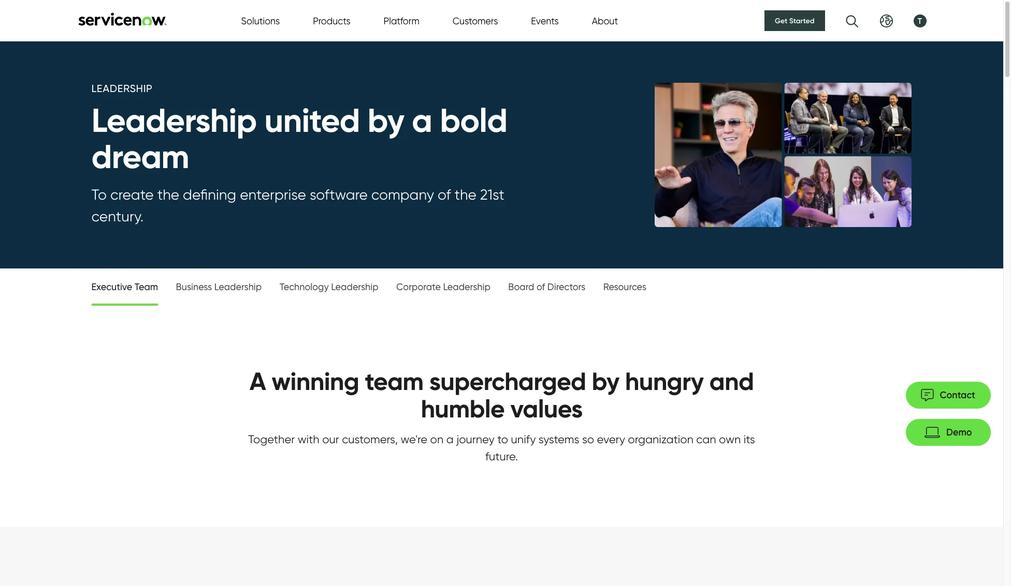 Task type: locate. For each thing, give the bounding box(es) containing it.
customers button
[[453, 14, 498, 28]]

get started link
[[765, 10, 825, 31]]

platform
[[384, 15, 419, 26]]

about
[[592, 15, 618, 26]]

about button
[[592, 14, 618, 28]]

get
[[775, 16, 788, 25]]

events
[[531, 15, 559, 26]]

solutions button
[[241, 14, 280, 28]]

solutions
[[241, 15, 280, 26]]

customers
[[453, 15, 498, 26]]



Task type: vqa. For each thing, say whether or not it's contained in the screenshot.
the 'Products' POPUP BUTTON
yes



Task type: describe. For each thing, give the bounding box(es) containing it.
events button
[[531, 14, 559, 28]]

started
[[789, 16, 815, 25]]

products
[[313, 15, 350, 26]]

products button
[[313, 14, 350, 28]]

get started
[[775, 16, 815, 25]]

servicenow image
[[77, 12, 168, 26]]

platform button
[[384, 14, 419, 28]]



